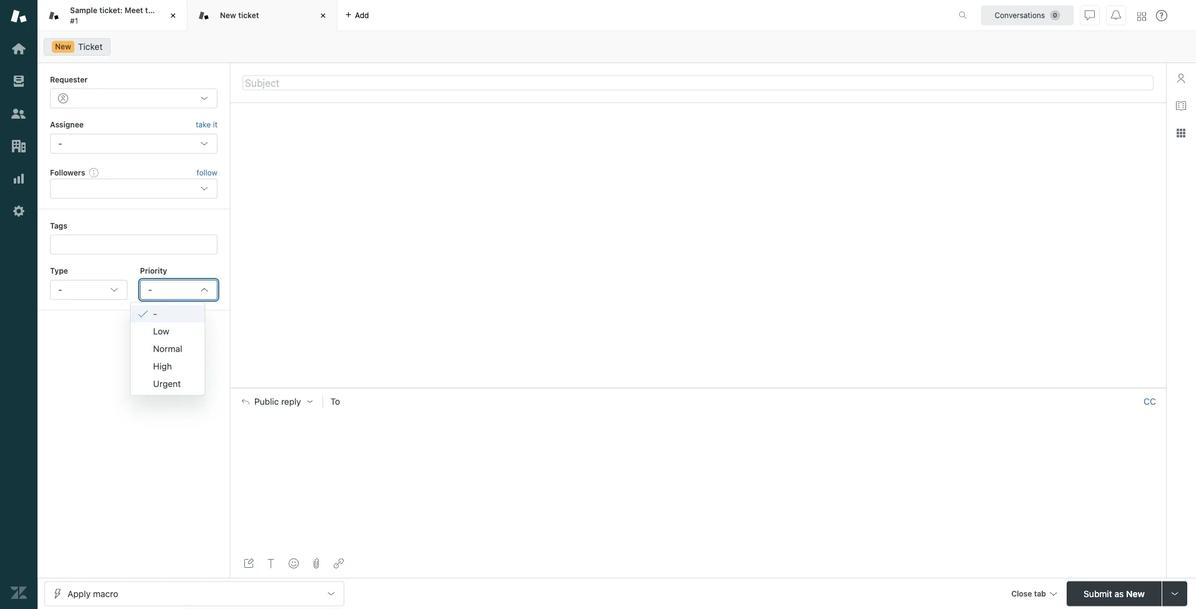 Task type: vqa. For each thing, say whether or not it's contained in the screenshot.
Tags
yes



Task type: describe. For each thing, give the bounding box(es) containing it.
insert emojis image
[[289, 559, 299, 569]]

apps image
[[1176, 128, 1186, 138]]

meet
[[125, 6, 143, 15]]

knowledge image
[[1176, 101, 1186, 111]]

macro
[[93, 589, 118, 599]]

priority list box
[[130, 302, 205, 396]]

format text image
[[266, 559, 276, 569]]

follow button
[[197, 167, 217, 178]]

info on adding followers image
[[89, 167, 99, 177]]

it
[[213, 120, 217, 129]]

organizations image
[[11, 138, 27, 154]]

- for assignee element on the top of the page
[[58, 138, 62, 149]]

low option
[[131, 323, 205, 340]]

minimize composer image
[[693, 383, 703, 393]]

2 vertical spatial new
[[1126, 589, 1145, 599]]

ticket:
[[99, 6, 123, 15]]

reply
[[281, 397, 301, 407]]

#1
[[70, 16, 78, 25]]

follow
[[197, 168, 217, 177]]

as
[[1115, 589, 1124, 599]]

normal
[[153, 344, 182, 354]]

get started image
[[11, 41, 27, 57]]

submit
[[1084, 589, 1112, 599]]

normal option
[[131, 340, 205, 358]]

public
[[254, 397, 279, 407]]

public reply button
[[231, 389, 322, 415]]

close tab
[[1011, 590, 1046, 598]]

add button
[[337, 0, 377, 31]]

new for new
[[55, 42, 71, 51]]

ticket inside tab
[[238, 11, 259, 20]]

button displays agent's chat status as invisible. image
[[1085, 10, 1095, 20]]

secondary element
[[37, 34, 1196, 59]]

- for - popup button associated with priority
[[148, 285, 152, 295]]

admin image
[[11, 203, 27, 219]]

apply
[[67, 589, 91, 599]]

conversations
[[995, 11, 1045, 20]]

close image
[[167, 9, 179, 22]]

new for new ticket
[[220, 11, 236, 20]]

to
[[330, 397, 340, 407]]

type
[[50, 267, 68, 275]]

main element
[[0, 0, 37, 609]]

tab containing sample ticket: meet the ticket
[[37, 0, 187, 31]]

sample
[[70, 6, 97, 15]]

close
[[1011, 590, 1032, 598]]

conversations button
[[981, 5, 1074, 25]]

urgent
[[153, 379, 181, 389]]

tabs tab list
[[37, 0, 946, 31]]

cc
[[1144, 397, 1156, 407]]

urgent option
[[131, 375, 205, 393]]

tab
[[1034, 590, 1046, 598]]



Task type: locate. For each thing, give the bounding box(es) containing it.
- button
[[50, 280, 127, 300], [140, 280, 217, 300]]

requester element
[[50, 88, 217, 108]]

- button for type
[[50, 280, 127, 300]]

ticket inside sample ticket: meet the ticket #1
[[159, 6, 180, 15]]

ticket
[[78, 42, 103, 52]]

1 horizontal spatial new
[[220, 11, 236, 20]]

new left "ticket"
[[55, 42, 71, 51]]

sample ticket: meet the ticket #1
[[70, 6, 180, 25]]

views image
[[11, 73, 27, 89]]

high option
[[131, 358, 205, 375]]

priority
[[140, 267, 167, 275]]

- down priority
[[148, 285, 152, 295]]

close tab button
[[1006, 582, 1062, 608]]

-
[[58, 138, 62, 149], [58, 285, 62, 295], [148, 285, 152, 295], [153, 309, 157, 319]]

2 horizontal spatial new
[[1126, 589, 1145, 599]]

new ticket
[[220, 11, 259, 20]]

add attachment image
[[311, 559, 321, 569]]

new right close image
[[220, 11, 236, 20]]

tab
[[37, 0, 187, 31]]

submit as new
[[1084, 589, 1145, 599]]

reporting image
[[11, 171, 27, 187]]

apply macro
[[67, 589, 118, 599]]

new ticket tab
[[187, 0, 337, 31]]

new
[[220, 11, 236, 20], [55, 42, 71, 51], [1126, 589, 1145, 599]]

0 horizontal spatial - button
[[50, 280, 127, 300]]

- down assignee
[[58, 138, 62, 149]]

public reply
[[254, 397, 301, 407]]

zendesk support image
[[11, 8, 27, 24]]

requester
[[50, 75, 88, 84]]

Subject field
[[242, 75, 1154, 90]]

1 horizontal spatial - button
[[140, 280, 217, 300]]

new right as
[[1126, 589, 1145, 599]]

followers element
[[50, 179, 217, 199]]

add
[[355, 11, 369, 20]]

take
[[196, 120, 211, 129]]

2 - button from the left
[[140, 280, 217, 300]]

new inside tab
[[220, 11, 236, 20]]

draft mode image
[[244, 559, 254, 569]]

get help image
[[1156, 10, 1167, 21]]

- button for priority
[[140, 280, 217, 300]]

0 horizontal spatial new
[[55, 42, 71, 51]]

followers
[[50, 168, 85, 177]]

customer context image
[[1176, 73, 1186, 83]]

ticket
[[159, 6, 180, 15], [238, 11, 259, 20]]

- button down type at the top of page
[[50, 280, 127, 300]]

zendesk image
[[11, 585, 27, 601]]

close image
[[317, 9, 329, 22]]

- option
[[131, 305, 205, 323]]

- down type at the top of page
[[58, 285, 62, 295]]

- inside option
[[153, 309, 157, 319]]

high
[[153, 361, 172, 372]]

low
[[153, 326, 169, 337]]

assignee
[[50, 120, 84, 129]]

zendesk products image
[[1137, 12, 1146, 21]]

- up the low
[[153, 309, 157, 319]]

take it button
[[196, 118, 217, 131]]

1 horizontal spatial ticket
[[238, 11, 259, 20]]

take it
[[196, 120, 217, 129]]

assignee element
[[50, 134, 217, 154]]

1 vertical spatial new
[[55, 42, 71, 51]]

the
[[145, 6, 157, 15]]

cc button
[[1144, 396, 1156, 407]]

add link (cmd k) image
[[334, 559, 344, 569]]

new inside secondary element
[[55, 42, 71, 51]]

customers image
[[11, 106, 27, 122]]

notifications image
[[1111, 10, 1121, 20]]

0 vertical spatial new
[[220, 11, 236, 20]]

1 - button from the left
[[50, 280, 127, 300]]

- for - popup button for type
[[58, 285, 62, 295]]

- inside assignee element
[[58, 138, 62, 149]]

displays possible ticket submission types image
[[1170, 589, 1180, 599]]

- button up "-" option
[[140, 280, 217, 300]]

0 horizontal spatial ticket
[[159, 6, 180, 15]]

tags
[[50, 221, 67, 230]]



